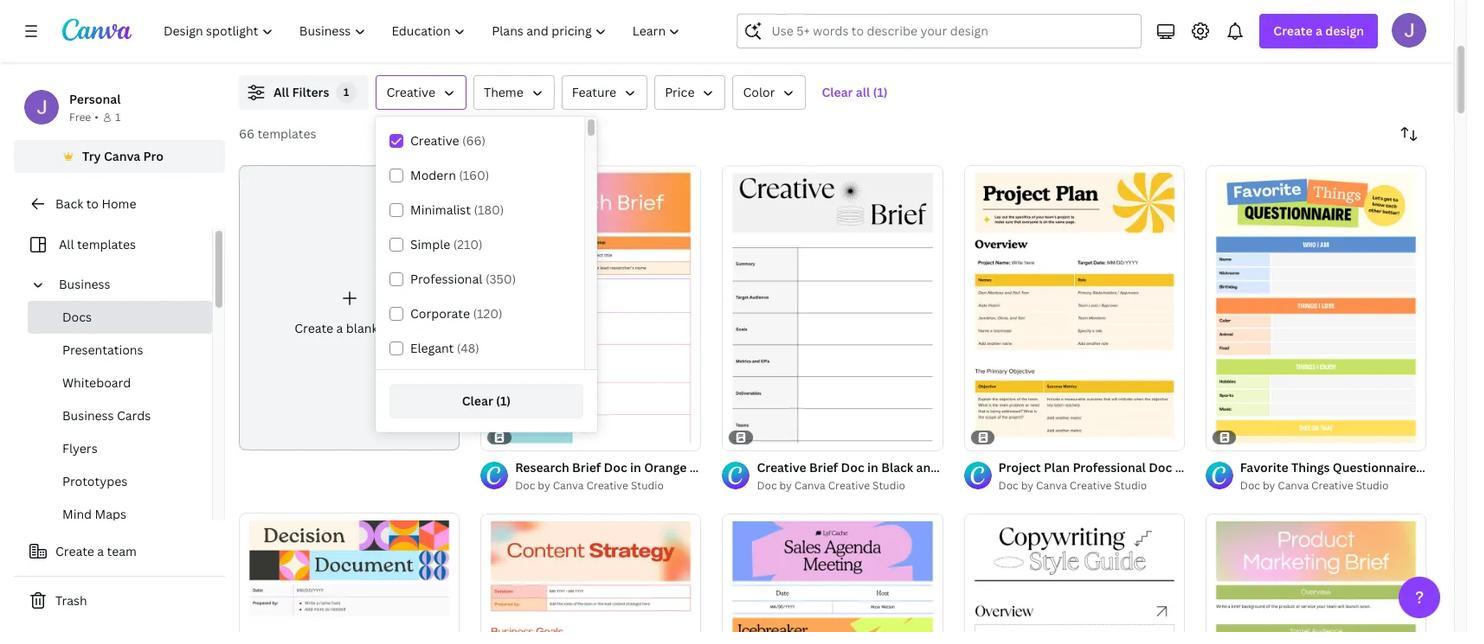 Task type: locate. For each thing, give the bounding box(es) containing it.
create left design at the top right
[[1274, 23, 1313, 39]]

1 horizontal spatial clear
[[822, 84, 853, 100]]

a left design at the top right
[[1316, 23, 1323, 39]]

0 vertical spatial a
[[1316, 23, 1323, 39]]

filters
[[292, 84, 329, 100]]

1 horizontal spatial all
[[274, 84, 289, 100]]

1 vertical spatial clear
[[462, 393, 493, 410]]

create a team
[[55, 544, 137, 560]]

1 vertical spatial business
[[62, 408, 114, 424]]

create left blank
[[295, 320, 333, 337]]

simple
[[410, 236, 450, 253]]

doc by canva creative studio for doc by canva creative studio "link" related to the product marketing brief doc in pastel green pastel orange soft pastels style image
[[1240, 479, 1389, 494]]

0 horizontal spatial style
[[818, 460, 848, 476]]

clear (1)
[[462, 393, 511, 410]]

all for all filters
[[274, 84, 289, 100]]

research brief doc in orange teal pink soft pastels style image
[[481, 165, 702, 451]]

1 style from the left
[[818, 460, 848, 476]]

a for blank
[[336, 320, 343, 337]]

a inside button
[[97, 544, 104, 560]]

0 vertical spatial business
[[59, 276, 110, 293]]

create inside dropdown button
[[1274, 23, 1313, 39]]

business up flyers
[[62, 408, 114, 424]]

2 in from the left
[[867, 460, 879, 476]]

minimalist (180)
[[410, 202, 504, 218]]

doc by canva creative studio
[[999, 479, 1147, 494], [1240, 479, 1389, 494]]

elegant
[[410, 340, 454, 357]]

2 doc by canva creative studio from the left
[[1240, 479, 1389, 494]]

create down mind
[[55, 544, 94, 560]]

(66)
[[462, 132, 486, 149]]

whiteboard
[[62, 375, 131, 391]]

Sort by button
[[1392, 117, 1427, 151]]

by inside creative brief doc in black and white grey editorial style doc by canva creative studio
[[780, 479, 792, 494]]

doc by canva creative studio link
[[515, 478, 702, 495], [757, 478, 943, 495], [999, 478, 1185, 495], [1240, 478, 1427, 495]]

blank
[[346, 320, 378, 337]]

theme button
[[474, 75, 555, 110]]

1 studio from the left
[[631, 479, 664, 494]]

clear for clear all (1)
[[822, 84, 853, 100]]

back
[[55, 196, 83, 212]]

1 by from the left
[[538, 479, 550, 494]]

0 horizontal spatial a
[[97, 544, 104, 560]]

1 brief from the left
[[572, 460, 601, 476]]

(1)
[[873, 84, 888, 100], [496, 393, 511, 410]]

canva inside creative brief doc in black and white grey editorial style doc by canva creative studio
[[795, 479, 826, 494]]

4 studio from the left
[[1356, 479, 1389, 494]]

0 horizontal spatial templates
[[77, 236, 136, 253]]

clear down (48)
[[462, 393, 493, 410]]

2 style from the left
[[1063, 460, 1093, 476]]

2 doc by canva creative studio link from the left
[[757, 478, 943, 495]]

2 horizontal spatial create
[[1274, 23, 1313, 39]]

in left orange
[[630, 460, 641, 476]]

0 horizontal spatial create
[[55, 544, 94, 560]]

docs
[[62, 309, 92, 326]]

all filters
[[274, 84, 329, 100]]

by
[[538, 479, 550, 494], [780, 479, 792, 494], [1021, 479, 1034, 494], [1263, 479, 1275, 494]]

Search search field
[[772, 15, 1131, 48]]

in
[[630, 460, 641, 476], [867, 460, 879, 476]]

1 horizontal spatial create
[[295, 320, 333, 337]]

1 horizontal spatial (1)
[[873, 84, 888, 100]]

clear
[[822, 84, 853, 100], [462, 393, 493, 410]]

professional
[[410, 271, 483, 287]]

all down back
[[59, 236, 74, 253]]

all
[[856, 84, 870, 100]]

studio inside research brief doc in orange teal pink soft pastels style doc by canva creative studio
[[631, 479, 664, 494]]

business up docs
[[59, 276, 110, 293]]

cards
[[117, 408, 151, 424]]

1 vertical spatial all
[[59, 236, 74, 253]]

create inside button
[[55, 544, 94, 560]]

66 templates
[[239, 126, 316, 142]]

in inside creative brief doc in black and white grey editorial style doc by canva creative studio
[[867, 460, 879, 476]]

prototypes link
[[28, 466, 212, 499]]

1 vertical spatial a
[[336, 320, 343, 337]]

2 brief from the left
[[809, 460, 838, 476]]

studio
[[631, 479, 664, 494], [873, 479, 906, 494], [1114, 479, 1147, 494], [1356, 479, 1389, 494]]

top level navigation element
[[152, 14, 696, 48]]

1
[[344, 85, 350, 100], [115, 110, 121, 125]]

try canva pro button
[[14, 140, 225, 173]]

a left team
[[97, 544, 104, 560]]

1 horizontal spatial templates
[[257, 126, 316, 142]]

0 vertical spatial clear
[[822, 84, 853, 100]]

templates
[[257, 126, 316, 142], [77, 236, 136, 253]]

creative inside button
[[386, 84, 435, 100]]

3 doc by canva creative studio link from the left
[[999, 478, 1185, 495]]

1 right the filters
[[344, 85, 350, 100]]

free •
[[69, 110, 99, 125]]

2 studio from the left
[[873, 479, 906, 494]]

1 horizontal spatial style
[[1063, 460, 1093, 476]]

try
[[82, 148, 101, 164]]

1 right the •
[[115, 110, 121, 125]]

0 horizontal spatial in
[[630, 460, 641, 476]]

prototypes
[[62, 474, 127, 490]]

1 horizontal spatial a
[[336, 320, 343, 337]]

4 doc by canva creative studio link from the left
[[1240, 478, 1427, 495]]

research
[[515, 460, 569, 476]]

favorite things questionnaire doc in blue orange green playful style image
[[1206, 165, 1427, 451]]

create for create a team
[[55, 544, 94, 560]]

1 horizontal spatial doc by canva creative studio
[[1240, 479, 1389, 494]]

design
[[1326, 23, 1364, 39]]

1 filter options selected element
[[336, 82, 357, 103]]

presentations link
[[28, 334, 212, 367]]

price button
[[655, 75, 726, 110]]

canva
[[104, 148, 140, 164], [553, 479, 584, 494], [795, 479, 826, 494], [1036, 479, 1067, 494], [1278, 479, 1309, 494]]

1 vertical spatial templates
[[77, 236, 136, 253]]

0 vertical spatial templates
[[257, 126, 316, 142]]

business cards
[[62, 408, 151, 424]]

brief
[[572, 460, 601, 476], [809, 460, 838, 476]]

1 horizontal spatial in
[[867, 460, 879, 476]]

clear left all
[[822, 84, 853, 100]]

brief for creative
[[809, 460, 838, 476]]

0 horizontal spatial clear
[[462, 393, 493, 410]]

1 horizontal spatial 1
[[344, 85, 350, 100]]

feature button
[[562, 75, 648, 110]]

brief for research
[[572, 460, 601, 476]]

style inside creative brief doc in black and white grey editorial style doc by canva creative studio
[[1063, 460, 1093, 476]]

modern (160)
[[410, 167, 489, 184]]

2 by from the left
[[780, 479, 792, 494]]

creative brief doc in black and white grey editorial style link
[[757, 459, 1093, 478]]

1 vertical spatial 1
[[115, 110, 121, 125]]

color
[[743, 84, 775, 100]]

templates for all templates
[[77, 236, 136, 253]]

None search field
[[737, 14, 1142, 48]]

2 horizontal spatial a
[[1316, 23, 1323, 39]]

flyers
[[62, 441, 98, 457]]

doc
[[381, 320, 404, 337], [604, 460, 627, 476], [841, 460, 865, 476], [515, 479, 535, 494], [757, 479, 777, 494], [999, 479, 1019, 494], [1240, 479, 1260, 494]]

1 doc by canva creative studio from the left
[[999, 479, 1147, 494]]

brief inside research brief doc in orange teal pink soft pastels style doc by canva creative studio
[[572, 460, 601, 476]]

back to home
[[55, 196, 136, 212]]

price
[[665, 84, 695, 100]]

project plan professional doc in yellow black friendly corporate style image
[[964, 165, 1185, 451]]

black
[[881, 460, 914, 476]]

clear all (1) button
[[813, 75, 897, 110]]

create for create a design
[[1274, 23, 1313, 39]]

1 vertical spatial create
[[295, 320, 333, 337]]

doc by canva creative studio link for copywriting style guide professional doc in black and white grey editorial style image
[[999, 478, 1185, 495]]

all left the filters
[[274, 84, 289, 100]]

style inside research brief doc in orange teal pink soft pastels style doc by canva creative studio
[[818, 460, 848, 476]]

a inside dropdown button
[[1316, 23, 1323, 39]]

in inside research brief doc in orange teal pink soft pastels style doc by canva creative studio
[[630, 460, 641, 476]]

a left blank
[[336, 320, 343, 337]]

brief right soft
[[809, 460, 838, 476]]

team
[[107, 544, 137, 560]]

0 vertical spatial (1)
[[873, 84, 888, 100]]

1 in from the left
[[630, 460, 641, 476]]

2 vertical spatial a
[[97, 544, 104, 560]]

creative button
[[376, 75, 467, 110]]

0 horizontal spatial all
[[59, 236, 74, 253]]

1 doc by canva creative studio link from the left
[[515, 478, 702, 495]]

templates down back to home
[[77, 236, 136, 253]]

doc by canva creative studio for doc by canva creative studio "link" associated with copywriting style guide professional doc in black and white grey editorial style image
[[999, 479, 1147, 494]]

a
[[1316, 23, 1323, 39], [336, 320, 343, 337], [97, 544, 104, 560]]

creative
[[386, 84, 435, 100], [410, 132, 459, 149], [757, 460, 807, 476], [586, 479, 628, 494], [828, 479, 870, 494], [1070, 479, 1112, 494], [1312, 479, 1354, 494]]

meeting agenda professional doc in pink lavender neon green dynamic professional style image
[[722, 514, 943, 633]]

0 horizontal spatial doc by canva creative studio
[[999, 479, 1147, 494]]

all
[[274, 84, 289, 100], [59, 236, 74, 253]]

whiteboard link
[[28, 367, 212, 400]]

corporate
[[410, 306, 470, 322]]

clear for clear (1)
[[462, 393, 493, 410]]

0 vertical spatial all
[[274, 84, 289, 100]]

style right editorial
[[1063, 460, 1093, 476]]

brief right the research
[[572, 460, 601, 476]]

product marketing brief doc in pastel green pastel orange soft pastels style image
[[1206, 514, 1427, 633]]

style right pastels
[[818, 460, 848, 476]]

in left the black at the right bottom of page
[[867, 460, 879, 476]]

modern
[[410, 167, 456, 184]]

0 vertical spatial create
[[1274, 23, 1313, 39]]

templates right 66 on the left
[[257, 126, 316, 142]]

2 vertical spatial create
[[55, 544, 94, 560]]

0 horizontal spatial (1)
[[496, 393, 511, 410]]

0 vertical spatial 1
[[344, 85, 350, 100]]

and
[[916, 460, 939, 476]]

brief inside creative brief doc in black and white grey editorial style doc by canva creative studio
[[809, 460, 838, 476]]

0 horizontal spatial brief
[[572, 460, 601, 476]]

create a blank doc link
[[239, 165, 460, 451]]

style
[[818, 460, 848, 476], [1063, 460, 1093, 476]]

1 horizontal spatial brief
[[809, 460, 838, 476]]



Task type: describe. For each thing, give the bounding box(es) containing it.
(120)
[[473, 306, 503, 322]]

business for business
[[59, 276, 110, 293]]

jacob simon image
[[1392, 13, 1427, 48]]

(160)
[[459, 167, 489, 184]]

copywriting style guide professional doc in black and white grey editorial style image
[[964, 514, 1185, 633]]

1 vertical spatial (1)
[[496, 393, 511, 410]]

free
[[69, 110, 91, 125]]

pro
[[143, 148, 164, 164]]

create a team button
[[14, 535, 225, 570]]

(180)
[[474, 202, 504, 218]]

create a blank doc element
[[239, 165, 460, 451]]

canva inside button
[[104, 148, 140, 164]]

a for team
[[97, 544, 104, 560]]

color button
[[733, 75, 806, 110]]

creative inside research brief doc in orange teal pink soft pastels style doc by canva creative studio
[[586, 479, 628, 494]]

try canva pro
[[82, 148, 164, 164]]

back to home link
[[14, 187, 225, 222]]

•
[[95, 110, 99, 125]]

research brief doc in orange teal pink soft pastels style doc by canva creative studio
[[515, 460, 848, 494]]

style for research brief doc in orange teal pink soft pastels style
[[818, 460, 848, 476]]

3 studio from the left
[[1114, 479, 1147, 494]]

minimalist
[[410, 202, 471, 218]]

home
[[102, 196, 136, 212]]

in for orange
[[630, 460, 641, 476]]

business cards link
[[28, 400, 212, 433]]

mind
[[62, 506, 92, 523]]

business for business cards
[[62, 408, 114, 424]]

creative brief doc in black and white grey editorial style doc by canva creative studio
[[757, 460, 1093, 494]]

pastels
[[772, 460, 815, 476]]

by inside research brief doc in orange teal pink soft pastels style doc by canva creative studio
[[538, 479, 550, 494]]

personal
[[69, 91, 121, 107]]

66
[[239, 126, 255, 142]]

mind maps
[[62, 506, 126, 523]]

editorial
[[1010, 460, 1060, 476]]

templates for 66 templates
[[257, 126, 316, 142]]

studio inside creative brief doc in black and white grey editorial style doc by canva creative studio
[[873, 479, 906, 494]]

style for creative brief doc in black and white grey editorial style
[[1063, 460, 1093, 476]]

content strategy doc in pastel orange red light blue soft pastels style image
[[481, 514, 702, 633]]

soft
[[745, 460, 770, 476]]

trash
[[55, 593, 87, 609]]

creative brief doc in black and white grey editorial style image
[[722, 165, 943, 451]]

(48)
[[457, 340, 479, 357]]

all templates
[[59, 236, 136, 253]]

3 by from the left
[[1021, 479, 1034, 494]]

canva inside research brief doc in orange teal pink soft pastels style doc by canva creative studio
[[553, 479, 584, 494]]

teal
[[690, 460, 714, 476]]

simple (210)
[[410, 236, 483, 253]]

corporate (120)
[[410, 306, 503, 322]]

doc by canva creative studio link for content strategy doc in pastel orange red light blue soft pastels style image
[[515, 478, 702, 495]]

creative (66)
[[410, 132, 486, 149]]

all for all templates
[[59, 236, 74, 253]]

research brief doc in orange teal pink soft pastels style link
[[515, 459, 848, 478]]

feature
[[572, 84, 616, 100]]

maps
[[95, 506, 126, 523]]

business link
[[52, 268, 202, 301]]

(210)
[[453, 236, 483, 253]]

mind maps link
[[28, 499, 212, 532]]

to
[[86, 196, 99, 212]]

pink
[[716, 460, 742, 476]]

white
[[942, 460, 976, 476]]

trash link
[[14, 584, 225, 619]]

create a design
[[1274, 23, 1364, 39]]

elegant (48)
[[410, 340, 479, 357]]

0 horizontal spatial 1
[[115, 110, 121, 125]]

(350)
[[486, 271, 516, 287]]

all templates link
[[24, 229, 202, 261]]

professional (350)
[[410, 271, 516, 287]]

clear (1) button
[[390, 385, 583, 419]]

doc by canva creative studio link for meeting agenda professional doc in pink lavender neon green dynamic professional style image
[[757, 478, 943, 495]]

decision document doc in blue purple grey geometric style image
[[239, 513, 460, 633]]

flyers link
[[28, 433, 212, 466]]

theme
[[484, 84, 524, 100]]

create a design button
[[1260, 14, 1378, 48]]

create a blank doc
[[295, 320, 404, 337]]

4 by from the left
[[1263, 479, 1275, 494]]

presentations
[[62, 342, 143, 358]]

a for design
[[1316, 23, 1323, 39]]

create for create a blank doc
[[295, 320, 333, 337]]

clear all (1)
[[822, 84, 888, 100]]

orange
[[644, 460, 687, 476]]

doc by canva creative studio link for the product marketing brief doc in pastel green pastel orange soft pastels style image
[[1240, 478, 1427, 495]]

in for black
[[867, 460, 879, 476]]

grey
[[979, 460, 1007, 476]]



Task type: vqa. For each thing, say whether or not it's contained in the screenshot.
White
yes



